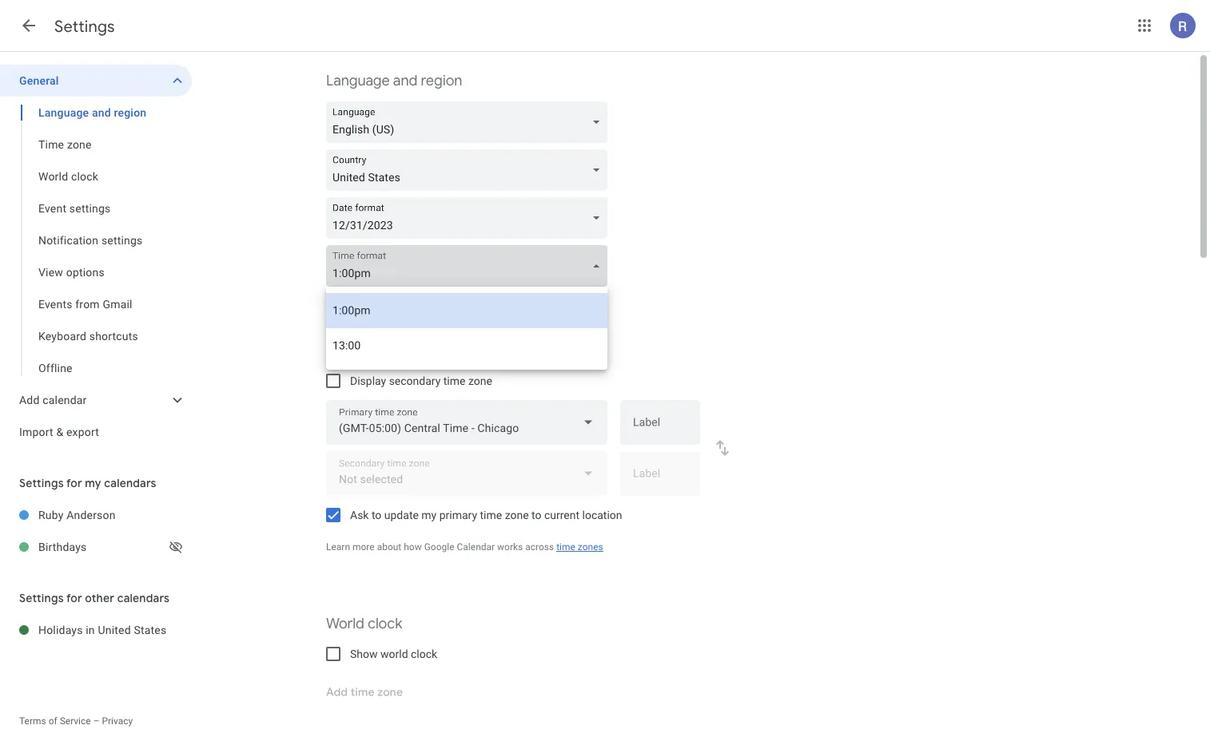 Task type: describe. For each thing, give the bounding box(es) containing it.
options
[[66, 266, 105, 279]]

ask
[[350, 509, 369, 522]]

update
[[384, 509, 419, 522]]

and inside group
[[92, 106, 111, 119]]

display secondary time zone
[[350, 375, 492, 388]]

ruby
[[38, 509, 64, 522]]

view options
[[38, 266, 105, 279]]

primary
[[439, 509, 477, 522]]

region inside group
[[114, 106, 147, 119]]

keyboard
[[38, 330, 86, 343]]

current
[[544, 509, 580, 522]]

settings for settings
[[54, 16, 115, 36]]

1 horizontal spatial my
[[422, 509, 437, 522]]

settings for settings for my calendars
[[19, 476, 64, 491]]

0 horizontal spatial world
[[38, 170, 68, 183]]

ruby anderson tree item
[[0, 500, 192, 532]]

–
[[93, 716, 100, 728]]

1 to from the left
[[372, 509, 382, 522]]

events from gmail
[[38, 298, 132, 311]]

1 horizontal spatial clock
[[368, 615, 402, 634]]

holidays in united states
[[38, 624, 167, 637]]

13:00 option
[[326, 329, 608, 364]]

terms of service link
[[19, 716, 91, 728]]

Label for primary time zone. text field
[[633, 418, 688, 440]]

add
[[19, 394, 40, 407]]

for for other
[[66, 592, 82, 606]]

0 vertical spatial and
[[393, 72, 418, 90]]

notification settings
[[38, 234, 143, 247]]

terms of service – privacy
[[19, 716, 133, 728]]

privacy link
[[102, 716, 133, 728]]

across
[[525, 542, 554, 553]]

display
[[350, 375, 386, 388]]

birthdays
[[38, 541, 87, 554]]

time format list box
[[326, 287, 608, 370]]

0 vertical spatial region
[[421, 72, 462, 90]]

go back image
[[19, 16, 38, 35]]

export
[[66, 426, 99, 439]]

zones
[[578, 542, 603, 553]]

service
[[60, 716, 91, 728]]

settings for settings for other calendars
[[19, 592, 64, 606]]

united
[[98, 624, 131, 637]]

0 horizontal spatial my
[[85, 476, 101, 491]]

zone down 13:00 option
[[468, 375, 492, 388]]

learn
[[326, 542, 350, 553]]

works
[[497, 542, 523, 553]]

location
[[582, 509, 622, 522]]

import
[[19, 426, 53, 439]]

settings for my calendars tree
[[0, 500, 192, 564]]

holidays in united states tree item
[[0, 615, 192, 647]]

in
[[86, 624, 95, 637]]

keyboard shortcuts
[[38, 330, 138, 343]]

0 vertical spatial time
[[38, 138, 64, 151]]

gmail
[[103, 298, 132, 311]]

of
[[49, 716, 57, 728]]

event settings
[[38, 202, 111, 215]]

more
[[353, 542, 375, 553]]

show world clock
[[350, 648, 437, 661]]

0 vertical spatial language and region
[[326, 72, 462, 90]]

import & export
[[19, 426, 99, 439]]

2 vertical spatial time
[[557, 542, 576, 553]]

Label for secondary time zone. text field
[[633, 469, 688, 491]]

show
[[350, 648, 378, 661]]

anderson
[[67, 509, 116, 522]]

group containing language and region
[[0, 97, 192, 385]]

how
[[404, 542, 422, 553]]

from
[[75, 298, 100, 311]]

1 vertical spatial world clock
[[326, 615, 402, 634]]

1:00pm option
[[326, 293, 608, 329]]

privacy
[[102, 716, 133, 728]]

2 to from the left
[[532, 509, 542, 522]]

0 horizontal spatial time
[[444, 375, 466, 388]]

birthdays tree item
[[0, 532, 192, 564]]

settings heading
[[54, 16, 115, 36]]

zone up works
[[505, 509, 529, 522]]



Task type: vqa. For each thing, say whether or not it's contained in the screenshot.
2nd "to" from right
yes



Task type: locate. For each thing, give the bounding box(es) containing it.
to right ask
[[372, 509, 382, 522]]

time zone up the event settings
[[38, 138, 92, 151]]

secondary
[[389, 375, 441, 388]]

group
[[0, 97, 192, 385]]

holidays
[[38, 624, 83, 637]]

0 vertical spatial language
[[326, 72, 390, 90]]

0 vertical spatial time
[[444, 375, 466, 388]]

world
[[381, 648, 408, 661]]

tree
[[0, 65, 192, 449]]

settings for notification settings
[[101, 234, 143, 247]]

calendars up "ruby anderson" tree item
[[104, 476, 156, 491]]

time zone up display
[[326, 342, 392, 360]]

event
[[38, 202, 67, 215]]

settings for event settings
[[69, 202, 111, 215]]

settings
[[54, 16, 115, 36], [19, 476, 64, 491], [19, 592, 64, 606]]

settings up options
[[101, 234, 143, 247]]

time zone
[[38, 138, 92, 151], [326, 342, 392, 360]]

for
[[66, 476, 82, 491], [66, 592, 82, 606]]

my up "anderson"
[[85, 476, 101, 491]]

0 vertical spatial world
[[38, 170, 68, 183]]

1 horizontal spatial time
[[480, 509, 502, 522]]

settings up ruby
[[19, 476, 64, 491]]

1 horizontal spatial world clock
[[326, 615, 402, 634]]

1 horizontal spatial to
[[532, 509, 542, 522]]

0 vertical spatial clock
[[71, 170, 98, 183]]

1 vertical spatial time
[[326, 342, 358, 360]]

settings up holidays on the bottom of the page
[[19, 592, 64, 606]]

0 horizontal spatial time zone
[[38, 138, 92, 151]]

1 vertical spatial region
[[114, 106, 147, 119]]

0 vertical spatial settings
[[54, 16, 115, 36]]

1 vertical spatial settings
[[101, 234, 143, 247]]

world up event
[[38, 170, 68, 183]]

0 horizontal spatial to
[[372, 509, 382, 522]]

general tree item
[[0, 65, 192, 97]]

time
[[38, 138, 64, 151], [326, 342, 358, 360]]

calendars for settings for other calendars
[[117, 592, 170, 606]]

1 vertical spatial language
[[38, 106, 89, 119]]

notification
[[38, 234, 99, 247]]

shortcuts
[[89, 330, 138, 343]]

time up display
[[326, 342, 358, 360]]

time left 'zones'
[[557, 542, 576, 553]]

1 vertical spatial time
[[480, 509, 502, 522]]

clock up the event settings
[[71, 170, 98, 183]]

world clock inside group
[[38, 170, 98, 183]]

world clock up the event settings
[[38, 170, 98, 183]]

about
[[377, 542, 402, 553]]

time zones link
[[557, 542, 603, 553]]

1 vertical spatial and
[[92, 106, 111, 119]]

other
[[85, 592, 114, 606]]

1 horizontal spatial time
[[326, 342, 358, 360]]

&
[[56, 426, 63, 439]]

1 horizontal spatial world
[[326, 615, 364, 634]]

ruby anderson
[[38, 509, 116, 522]]

0 horizontal spatial world clock
[[38, 170, 98, 183]]

clock right world on the left
[[411, 648, 437, 661]]

1 vertical spatial settings
[[19, 476, 64, 491]]

language and region
[[326, 72, 462, 90], [38, 106, 147, 119]]

for for my
[[66, 476, 82, 491]]

my
[[85, 476, 101, 491], [422, 509, 437, 522]]

time right primary
[[480, 509, 502, 522]]

1 horizontal spatial and
[[393, 72, 418, 90]]

states
[[134, 624, 167, 637]]

1 horizontal spatial region
[[421, 72, 462, 90]]

0 horizontal spatial language
[[38, 106, 89, 119]]

general
[[19, 74, 59, 87]]

calendars
[[104, 476, 156, 491], [117, 592, 170, 606]]

1 horizontal spatial language
[[326, 72, 390, 90]]

1 vertical spatial calendars
[[117, 592, 170, 606]]

terms
[[19, 716, 46, 728]]

tree containing general
[[0, 65, 192, 449]]

time
[[444, 375, 466, 388], [480, 509, 502, 522], [557, 542, 576, 553]]

calendars for settings for my calendars
[[104, 476, 156, 491]]

1 vertical spatial clock
[[368, 615, 402, 634]]

to
[[372, 509, 382, 522], [532, 509, 542, 522]]

2 for from the top
[[66, 592, 82, 606]]

1 vertical spatial my
[[422, 509, 437, 522]]

0 vertical spatial my
[[85, 476, 101, 491]]

1 for from the top
[[66, 476, 82, 491]]

0 vertical spatial for
[[66, 476, 82, 491]]

world up show
[[326, 615, 364, 634]]

events
[[38, 298, 72, 311]]

language
[[326, 72, 390, 90], [38, 106, 89, 119]]

1 horizontal spatial language and region
[[326, 72, 462, 90]]

time zone inside group
[[38, 138, 92, 151]]

1 vertical spatial for
[[66, 592, 82, 606]]

0 vertical spatial calendars
[[104, 476, 156, 491]]

0 horizontal spatial region
[[114, 106, 147, 119]]

language and region inside group
[[38, 106, 147, 119]]

zone inside group
[[67, 138, 92, 151]]

birthdays link
[[38, 532, 166, 564]]

clock
[[71, 170, 98, 183], [368, 615, 402, 634], [411, 648, 437, 661]]

settings up notification settings
[[69, 202, 111, 215]]

1 horizontal spatial time zone
[[326, 342, 392, 360]]

0 vertical spatial time zone
[[38, 138, 92, 151]]

settings for other calendars
[[19, 592, 170, 606]]

clock up show world clock
[[368, 615, 402, 634]]

0 horizontal spatial language and region
[[38, 106, 147, 119]]

offline
[[38, 362, 73, 375]]

time down 13:00 option
[[444, 375, 466, 388]]

settings
[[69, 202, 111, 215], [101, 234, 143, 247]]

zone up the event settings
[[67, 138, 92, 151]]

my right update
[[422, 509, 437, 522]]

and
[[393, 72, 418, 90], [92, 106, 111, 119]]

to left current
[[532, 509, 542, 522]]

ask to update my primary time zone to current location
[[350, 509, 622, 522]]

for up 'ruby anderson'
[[66, 476, 82, 491]]

1 vertical spatial world
[[326, 615, 364, 634]]

learn more about how google calendar works across time zones
[[326, 542, 603, 553]]

zone up display
[[361, 342, 392, 360]]

2 horizontal spatial time
[[557, 542, 576, 553]]

world
[[38, 170, 68, 183], [326, 615, 364, 634]]

0 horizontal spatial time
[[38, 138, 64, 151]]

settings for my calendars
[[19, 476, 156, 491]]

2 horizontal spatial clock
[[411, 648, 437, 661]]

0 vertical spatial settings
[[69, 202, 111, 215]]

google
[[424, 542, 455, 553]]

0 horizontal spatial and
[[92, 106, 111, 119]]

1 vertical spatial time zone
[[326, 342, 392, 360]]

zone
[[67, 138, 92, 151], [361, 342, 392, 360], [468, 375, 492, 388], [505, 509, 529, 522]]

1 vertical spatial language and region
[[38, 106, 147, 119]]

time up event
[[38, 138, 64, 151]]

for left other
[[66, 592, 82, 606]]

clock inside group
[[71, 170, 98, 183]]

holidays in united states link
[[38, 615, 192, 647]]

region
[[421, 72, 462, 90], [114, 106, 147, 119]]

world clock up show
[[326, 615, 402, 634]]

add calendar
[[19, 394, 87, 407]]

None field
[[326, 102, 614, 143], [326, 150, 614, 191], [326, 197, 614, 239], [326, 245, 614, 287], [326, 401, 608, 445], [326, 102, 614, 143], [326, 150, 614, 191], [326, 197, 614, 239], [326, 245, 614, 287], [326, 401, 608, 445]]

view
[[38, 266, 63, 279]]

settings up general tree item
[[54, 16, 115, 36]]

2 vertical spatial settings
[[19, 592, 64, 606]]

calendars up states
[[117, 592, 170, 606]]

0 horizontal spatial clock
[[71, 170, 98, 183]]

2 vertical spatial clock
[[411, 648, 437, 661]]

0 vertical spatial world clock
[[38, 170, 98, 183]]

world clock
[[38, 170, 98, 183], [326, 615, 402, 634]]

calendar
[[43, 394, 87, 407]]

calendar
[[457, 542, 495, 553]]



